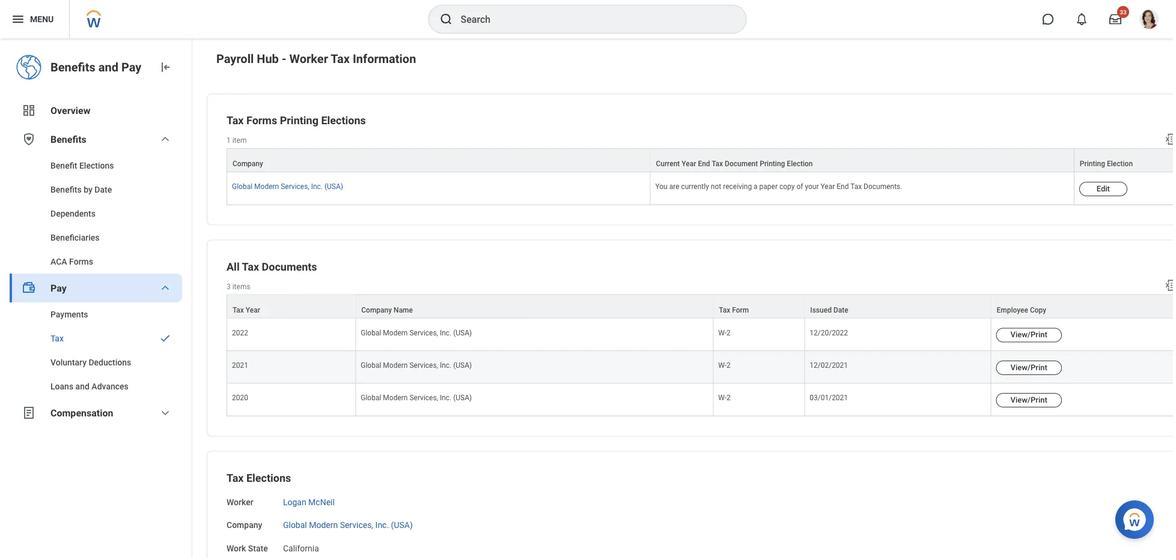 Task type: describe. For each thing, give the bounding box(es) containing it.
payments
[[50, 310, 88, 320]]

-
[[282, 52, 286, 66]]

tax form button
[[714, 295, 804, 318]]

form
[[732, 306, 749, 315]]

w- for 12/02/2021
[[718, 362, 727, 370]]

2 vertical spatial company
[[227, 521, 262, 531]]

inc. for 12/02/2021
[[440, 362, 452, 370]]

view/print button for 12/20/2022
[[996, 328, 1062, 343]]

payroll
[[216, 52, 254, 66]]

printing election button
[[1075, 149, 1173, 172]]

elections for benefit elections
[[79, 161, 114, 171]]

tax form
[[719, 306, 749, 315]]

of
[[797, 183, 803, 191]]

search image
[[439, 12, 453, 26]]

check image
[[158, 333, 172, 345]]

notifications large image
[[1076, 13, 1088, 25]]

california element
[[283, 542, 319, 554]]

election inside popup button
[[1107, 160, 1133, 168]]

voluntary deductions
[[50, 358, 131, 368]]

logan mcneil
[[283, 498, 335, 508]]

Search Workday  search field
[[461, 6, 722, 32]]

(usa) for 03/01/2021
[[453, 394, 472, 403]]

compensation button
[[10, 399, 182, 428]]

tax inside popup button
[[712, 160, 723, 168]]

view/print for 12/20/2022
[[1011, 331, 1047, 340]]

work
[[227, 545, 246, 554]]

you
[[655, 183, 668, 191]]

information
[[353, 52, 416, 66]]

employee copy button
[[991, 295, 1173, 318]]

2021
[[232, 362, 248, 370]]

benefits by date link
[[10, 178, 182, 202]]

services, for 03/01/2021
[[410, 394, 438, 403]]

items
[[232, 283, 250, 291]]

current year end tax document printing election button
[[651, 149, 1074, 172]]

export to excel image
[[1165, 133, 1173, 146]]

inc. inside edit row
[[311, 183, 323, 191]]

services, inside edit row
[[281, 183, 309, 191]]

edit row
[[227, 173, 1173, 205]]

benefits by date
[[50, 185, 112, 195]]

payroll hub - worker tax information
[[216, 52, 416, 66]]

loans
[[50, 382, 73, 392]]

issued
[[810, 306, 832, 315]]

inc. for 03/01/2021
[[440, 394, 452, 403]]

menu
[[30, 14, 54, 24]]

employee
[[997, 306, 1028, 315]]

company name
[[361, 306, 413, 315]]

printing election
[[1080, 160, 1133, 168]]

forms for tax
[[246, 114, 277, 127]]

advances
[[92, 382, 129, 392]]

logan
[[283, 498, 306, 508]]

end inside edit row
[[837, 183, 849, 191]]

pay element
[[10, 303, 182, 399]]

printing inside current year end tax document printing election popup button
[[760, 160, 785, 168]]

paper
[[759, 183, 778, 191]]

modern inside edit row
[[254, 183, 279, 191]]

edit button
[[1079, 182, 1127, 197]]

2 for 03/01/2021
[[727, 394, 731, 403]]

printing inside "printing election" popup button
[[1080, 160, 1105, 168]]

2 view/print from the top
[[1011, 363, 1047, 372]]

modern for 12/02/2021
[[383, 362, 408, 370]]

03/01/2021
[[810, 394, 848, 403]]

1
[[227, 136, 231, 145]]

company inside popup button
[[361, 306, 392, 315]]

row for tax forms printing elections
[[227, 148, 1173, 173]]

state
[[248, 545, 268, 554]]

dependents
[[50, 209, 96, 219]]

2 for 12/02/2021
[[727, 362, 731, 370]]

modern for 03/01/2021
[[383, 394, 408, 403]]

document alt image
[[22, 406, 36, 421]]

forms for aca
[[69, 257, 93, 267]]

issued date
[[810, 306, 848, 315]]

benefits for benefits and pay
[[50, 60, 95, 74]]

chevron down small image for compensation
[[158, 406, 172, 421]]

0 vertical spatial elections
[[321, 114, 366, 127]]

global modern services, inc. (usa) link inside edit row
[[232, 180, 343, 191]]

document
[[725, 160, 758, 168]]

benefits image
[[22, 132, 36, 147]]

view/print button for 03/01/2021
[[996, 394, 1062, 408]]

aca
[[50, 257, 67, 267]]

global modern services, inc. (usa) for 12/20/2022
[[361, 329, 472, 337]]

w- for 03/01/2021
[[718, 394, 727, 403]]

your
[[805, 183, 819, 191]]

benefits for benefits by date
[[50, 185, 82, 195]]

1 vertical spatial global modern services, inc. (usa) link
[[283, 519, 413, 531]]

year for current year end tax document printing election
[[682, 160, 696, 168]]

benefit elections link
[[10, 154, 182, 178]]

tax year button
[[227, 295, 355, 318]]

transformation import image
[[158, 60, 172, 75]]

profile logan mcneil image
[[1140, 10, 1159, 31]]

copy
[[779, 183, 795, 191]]

loans and advances link
[[10, 375, 182, 399]]

name
[[394, 306, 413, 315]]

company name button
[[356, 295, 713, 318]]

tax inside edit row
[[851, 183, 862, 191]]

benefit elections
[[50, 161, 114, 171]]

global for 03/01/2021
[[361, 394, 381, 403]]

tax link
[[10, 327, 182, 351]]

a
[[754, 183, 758, 191]]

0 horizontal spatial worker
[[227, 498, 253, 508]]

menu button
[[0, 0, 69, 38]]

benefits and pay element
[[50, 59, 148, 76]]

dependents link
[[10, 202, 182, 226]]

chevron down small image
[[158, 281, 172, 296]]

2022 element
[[232, 327, 248, 337]]

(usa) for 12/20/2022
[[453, 329, 472, 337]]

tax inside pay element
[[50, 334, 64, 344]]

modern for 12/20/2022
[[383, 329, 408, 337]]

item
[[232, 136, 247, 145]]



Task type: vqa. For each thing, say whether or not it's contained in the screenshot.
bottommost the Forms
yes



Task type: locate. For each thing, give the bounding box(es) containing it.
0 vertical spatial w-
[[718, 329, 727, 337]]

documents
[[262, 261, 317, 273]]

2020
[[232, 394, 248, 403]]

2
[[727, 329, 731, 337], [727, 362, 731, 370], [727, 394, 731, 403]]

beneficiaries link
[[10, 226, 182, 250]]

voluntary
[[50, 358, 87, 368]]

tax forms printing elections
[[227, 114, 366, 127]]

task pay image
[[22, 281, 36, 296]]

2 for 12/20/2022
[[727, 329, 731, 337]]

0 vertical spatial 2
[[727, 329, 731, 337]]

1 w- from the top
[[718, 329, 727, 337]]

view/print
[[1011, 331, 1047, 340], [1011, 363, 1047, 372], [1011, 396, 1047, 405]]

2 horizontal spatial year
[[821, 183, 835, 191]]

year up the 2022 element
[[246, 306, 260, 315]]

1 row from the top
[[227, 148, 1173, 173]]

work state
[[227, 545, 268, 554]]

view/print button
[[996, 328, 1062, 343], [996, 361, 1062, 376], [996, 394, 1062, 408]]

company down item
[[233, 160, 263, 168]]

pay left "transformation import" icon
[[121, 60, 141, 74]]

w- for 12/20/2022
[[718, 329, 727, 337]]

(usa) for 12/02/2021
[[453, 362, 472, 370]]

and right loans
[[75, 382, 89, 392]]

(usa) inside edit row
[[325, 183, 343, 191]]

0 vertical spatial chevron down small image
[[158, 132, 172, 147]]

inc. for 12/20/2022
[[440, 329, 452, 337]]

all tax documents
[[227, 261, 317, 273]]

forms inside aca forms "link"
[[69, 257, 93, 267]]

2 vertical spatial 2
[[727, 394, 731, 403]]

2 benefits from the top
[[50, 134, 86, 145]]

1 vertical spatial view/print
[[1011, 363, 1047, 372]]

0 horizontal spatial year
[[246, 306, 260, 315]]

1 vertical spatial elections
[[79, 161, 114, 171]]

california
[[283, 545, 319, 554]]

1 vertical spatial w-2
[[718, 362, 731, 370]]

3 2 from the top
[[727, 394, 731, 403]]

modern
[[254, 183, 279, 191], [383, 329, 408, 337], [383, 362, 408, 370], [383, 394, 408, 403], [309, 521, 338, 531]]

(usa)
[[325, 183, 343, 191], [453, 329, 472, 337], [453, 362, 472, 370], [453, 394, 472, 403], [391, 521, 413, 531]]

2 w- from the top
[[718, 362, 727, 370]]

1 vertical spatial year
[[821, 183, 835, 191]]

w-2 for 03/01/2021
[[718, 394, 731, 403]]

pay
[[121, 60, 141, 74], [50, 283, 67, 294]]

year inside edit row
[[821, 183, 835, 191]]

current
[[656, 160, 680, 168]]

printing
[[280, 114, 318, 127], [760, 160, 785, 168], [1080, 160, 1105, 168]]

0 vertical spatial year
[[682, 160, 696, 168]]

0 vertical spatial end
[[698, 160, 710, 168]]

end inside popup button
[[698, 160, 710, 168]]

w-2
[[718, 329, 731, 337], [718, 362, 731, 370], [718, 394, 731, 403]]

compensation
[[50, 408, 113, 419]]

0 vertical spatial benefits
[[50, 60, 95, 74]]

export to excel image
[[1165, 279, 1173, 292]]

beneficiaries
[[50, 233, 99, 243]]

0 horizontal spatial election
[[787, 160, 813, 168]]

loans and advances
[[50, 382, 129, 392]]

12/20/2022
[[810, 329, 848, 337]]

deductions
[[89, 358, 131, 368]]

inc.
[[311, 183, 323, 191], [440, 329, 452, 337], [440, 362, 452, 370], [440, 394, 452, 403], [375, 521, 389, 531]]

3
[[227, 283, 231, 291]]

row
[[227, 148, 1173, 173], [227, 295, 1173, 319]]

current year end tax document printing election
[[656, 160, 813, 168]]

0 horizontal spatial date
[[95, 185, 112, 195]]

0 horizontal spatial pay
[[50, 283, 67, 294]]

0 vertical spatial pay
[[121, 60, 141, 74]]

voluntary deductions link
[[10, 351, 182, 375]]

0 vertical spatial w-2
[[718, 329, 731, 337]]

year
[[682, 160, 696, 168], [821, 183, 835, 191], [246, 306, 260, 315]]

row for all tax documents
[[227, 295, 1173, 319]]

global for 12/02/2021
[[361, 362, 381, 370]]

year inside popup button
[[682, 160, 696, 168]]

aca forms link
[[10, 250, 182, 274]]

edit
[[1097, 184, 1110, 193]]

1 vertical spatial chevron down small image
[[158, 406, 172, 421]]

date right by
[[95, 185, 112, 195]]

tax year
[[233, 306, 260, 315]]

2 vertical spatial w-2
[[718, 394, 731, 403]]

1 horizontal spatial elections
[[246, 472, 291, 485]]

company left name
[[361, 306, 392, 315]]

1 vertical spatial end
[[837, 183, 849, 191]]

all
[[227, 261, 240, 273]]

by
[[84, 185, 92, 195]]

2 vertical spatial w-
[[718, 394, 727, 403]]

1 horizontal spatial end
[[837, 183, 849, 191]]

pay button
[[10, 274, 182, 303]]

global inside edit row
[[232, 183, 252, 191]]

tax elections
[[227, 472, 291, 485]]

elections
[[321, 114, 366, 127], [79, 161, 114, 171], [246, 472, 291, 485]]

2 view/print row from the top
[[227, 351, 1173, 384]]

navigation pane region
[[0, 38, 192, 559]]

w-
[[718, 329, 727, 337], [718, 362, 727, 370], [718, 394, 727, 403]]

row containing company
[[227, 148, 1173, 173]]

0 horizontal spatial printing
[[280, 114, 318, 127]]

row containing tax year
[[227, 295, 1173, 319]]

2 2 from the top
[[727, 362, 731, 370]]

benefits button
[[10, 125, 182, 154]]

global modern services, inc. (usa) inside edit row
[[232, 183, 343, 191]]

2021 element
[[232, 359, 248, 370]]

year right current
[[682, 160, 696, 168]]

election
[[787, 160, 813, 168], [1107, 160, 1133, 168]]

1 view/print row from the top
[[227, 319, 1173, 351]]

benefits inside dropdown button
[[50, 134, 86, 145]]

and up overview link at the top left
[[98, 60, 118, 74]]

receiving
[[723, 183, 752, 191]]

election up of
[[787, 160, 813, 168]]

1 item
[[227, 136, 247, 145]]

3 view/print row from the top
[[227, 384, 1173, 417]]

1 vertical spatial row
[[227, 295, 1173, 319]]

1 vertical spatial date
[[834, 306, 848, 315]]

1 vertical spatial view/print button
[[996, 361, 1062, 376]]

forms up item
[[246, 114, 277, 127]]

not
[[711, 183, 721, 191]]

year right your
[[821, 183, 835, 191]]

overview link
[[10, 96, 182, 125]]

1 vertical spatial w-
[[718, 362, 727, 370]]

worker down tax elections
[[227, 498, 253, 508]]

date inside 'benefits' element
[[95, 185, 112, 195]]

worker right -
[[289, 52, 328, 66]]

1 vertical spatial benefits
[[50, 134, 86, 145]]

end right your
[[837, 183, 849, 191]]

0 vertical spatial global modern services, inc. (usa) link
[[232, 180, 343, 191]]

1 benefits from the top
[[50, 60, 95, 74]]

3 items
[[227, 283, 250, 291]]

benefits
[[50, 60, 95, 74], [50, 134, 86, 145], [50, 185, 82, 195]]

company inside popup button
[[233, 160, 263, 168]]

0 vertical spatial view/print
[[1011, 331, 1047, 340]]

0 horizontal spatial elections
[[79, 161, 114, 171]]

3 w- from the top
[[718, 394, 727, 403]]

2020 element
[[232, 392, 248, 403]]

1 vertical spatial pay
[[50, 283, 67, 294]]

company up work state
[[227, 521, 262, 531]]

2 row from the top
[[227, 295, 1173, 319]]

1 horizontal spatial printing
[[760, 160, 785, 168]]

1 w-2 from the top
[[718, 329, 731, 337]]

tax
[[331, 52, 350, 66], [227, 114, 244, 127], [712, 160, 723, 168], [851, 183, 862, 191], [242, 261, 259, 273], [233, 306, 244, 315], [719, 306, 730, 315], [50, 334, 64, 344], [227, 472, 244, 485]]

benefit
[[50, 161, 77, 171]]

1 horizontal spatial and
[[98, 60, 118, 74]]

you are currently not receiving a paper copy of your year end tax documents.
[[655, 183, 902, 191]]

w-2 for 12/02/2021
[[718, 362, 731, 370]]

0 vertical spatial date
[[95, 185, 112, 195]]

pay inside benefits and pay element
[[121, 60, 141, 74]]

chevron down small image for benefits
[[158, 132, 172, 147]]

2 horizontal spatial printing
[[1080, 160, 1105, 168]]

elections for tax elections
[[246, 472, 291, 485]]

end up the currently
[[698, 160, 710, 168]]

and for pay
[[98, 60, 118, 74]]

2 chevron down small image from the top
[[158, 406, 172, 421]]

2 view/print button from the top
[[996, 361, 1062, 376]]

overview
[[50, 105, 90, 116]]

chevron down small image inside benefits dropdown button
[[158, 132, 172, 147]]

12/02/2021
[[810, 362, 848, 370]]

benefits up the benefit
[[50, 134, 86, 145]]

0 vertical spatial row
[[227, 148, 1173, 173]]

forms
[[246, 114, 277, 127], [69, 257, 93, 267]]

justify image
[[11, 12, 25, 26]]

2 vertical spatial benefits
[[50, 185, 82, 195]]

1 horizontal spatial year
[[682, 160, 696, 168]]

0 horizontal spatial end
[[698, 160, 710, 168]]

pay inside "pay" dropdown button
[[50, 283, 67, 294]]

1 vertical spatial 2
[[727, 362, 731, 370]]

2 horizontal spatial elections
[[321, 114, 366, 127]]

1 vertical spatial and
[[75, 382, 89, 392]]

2 vertical spatial year
[[246, 306, 260, 315]]

0 vertical spatial view/print button
[[996, 328, 1062, 343]]

view/print for 03/01/2021
[[1011, 396, 1047, 405]]

company button
[[227, 149, 650, 172]]

1 2 from the top
[[727, 329, 731, 337]]

1 horizontal spatial worker
[[289, 52, 328, 66]]

1 view/print button from the top
[[996, 328, 1062, 343]]

0 vertical spatial worker
[[289, 52, 328, 66]]

date inside popup button
[[834, 306, 848, 315]]

1 horizontal spatial election
[[1107, 160, 1133, 168]]

documents.
[[864, 183, 902, 191]]

currently
[[681, 183, 709, 191]]

worker
[[289, 52, 328, 66], [227, 498, 253, 508]]

services, for 12/02/2021
[[410, 362, 438, 370]]

services,
[[281, 183, 309, 191], [410, 329, 438, 337], [410, 362, 438, 370], [410, 394, 438, 403], [340, 521, 373, 531]]

forms right aca
[[69, 257, 93, 267]]

aca forms
[[50, 257, 93, 267]]

3 benefits from the top
[[50, 185, 82, 195]]

3 w-2 from the top
[[718, 394, 731, 403]]

0 vertical spatial company
[[233, 160, 263, 168]]

benefits element
[[10, 154, 182, 274]]

view/print row
[[227, 319, 1173, 351], [227, 351, 1173, 384], [227, 384, 1173, 417]]

services, for 12/20/2022
[[410, 329, 438, 337]]

election inside popup button
[[787, 160, 813, 168]]

year for tax year
[[246, 306, 260, 315]]

33 button
[[1102, 6, 1129, 32]]

inbox large image
[[1109, 13, 1122, 25]]

chevron down small image
[[158, 132, 172, 147], [158, 406, 172, 421]]

2 vertical spatial view/print button
[[996, 394, 1062, 408]]

copy
[[1030, 306, 1046, 315]]

0 horizontal spatial and
[[75, 382, 89, 392]]

and for advances
[[75, 382, 89, 392]]

global for 12/20/2022
[[361, 329, 381, 337]]

benefits for benefits
[[50, 134, 86, 145]]

payments link
[[10, 303, 182, 327]]

1 vertical spatial worker
[[227, 498, 253, 508]]

2 vertical spatial view/print
[[1011, 396, 1047, 405]]

chevron down small image inside compensation "dropdown button"
[[158, 406, 172, 421]]

date right issued
[[834, 306, 848, 315]]

2 vertical spatial elections
[[246, 472, 291, 485]]

1 vertical spatial company
[[361, 306, 392, 315]]

1 election from the left
[[787, 160, 813, 168]]

elections inside 'benefits' element
[[79, 161, 114, 171]]

1 horizontal spatial pay
[[121, 60, 141, 74]]

logan mcneil link
[[283, 496, 335, 508]]

benefits and pay
[[50, 60, 141, 74]]

w-2 for 12/20/2022
[[718, 329, 731, 337]]

year inside popup button
[[246, 306, 260, 315]]

1 horizontal spatial forms
[[246, 114, 277, 127]]

33
[[1120, 8, 1127, 16]]

mcneil
[[308, 498, 335, 508]]

and inside pay element
[[75, 382, 89, 392]]

benefits left by
[[50, 185, 82, 195]]

hub
[[257, 52, 279, 66]]

0 vertical spatial forms
[[246, 114, 277, 127]]

benefits up overview
[[50, 60, 95, 74]]

issued date button
[[805, 295, 991, 318]]

1 horizontal spatial date
[[834, 306, 848, 315]]

dashboard image
[[22, 103, 36, 118]]

3 view/print button from the top
[[996, 394, 1062, 408]]

0 horizontal spatial forms
[[69, 257, 93, 267]]

3 view/print from the top
[[1011, 396, 1047, 405]]

1 view/print from the top
[[1011, 331, 1047, 340]]

2 w-2 from the top
[[718, 362, 731, 370]]

election up edit
[[1107, 160, 1133, 168]]

global modern services, inc. (usa) for 12/02/2021
[[361, 362, 472, 370]]

date
[[95, 185, 112, 195], [834, 306, 848, 315]]

are
[[669, 183, 679, 191]]

2022
[[232, 329, 248, 337]]

1 chevron down small image from the top
[[158, 132, 172, 147]]

global modern services, inc. (usa)
[[232, 183, 343, 191], [361, 329, 472, 337], [361, 362, 472, 370], [361, 394, 472, 403], [283, 521, 413, 531]]

global modern services, inc. (usa) for 03/01/2021
[[361, 394, 472, 403]]

0 vertical spatial and
[[98, 60, 118, 74]]

1 vertical spatial forms
[[69, 257, 93, 267]]

employee copy
[[997, 306, 1046, 315]]

pay down aca
[[50, 283, 67, 294]]

company
[[233, 160, 263, 168], [361, 306, 392, 315], [227, 521, 262, 531]]

2 election from the left
[[1107, 160, 1133, 168]]

and
[[98, 60, 118, 74], [75, 382, 89, 392]]



